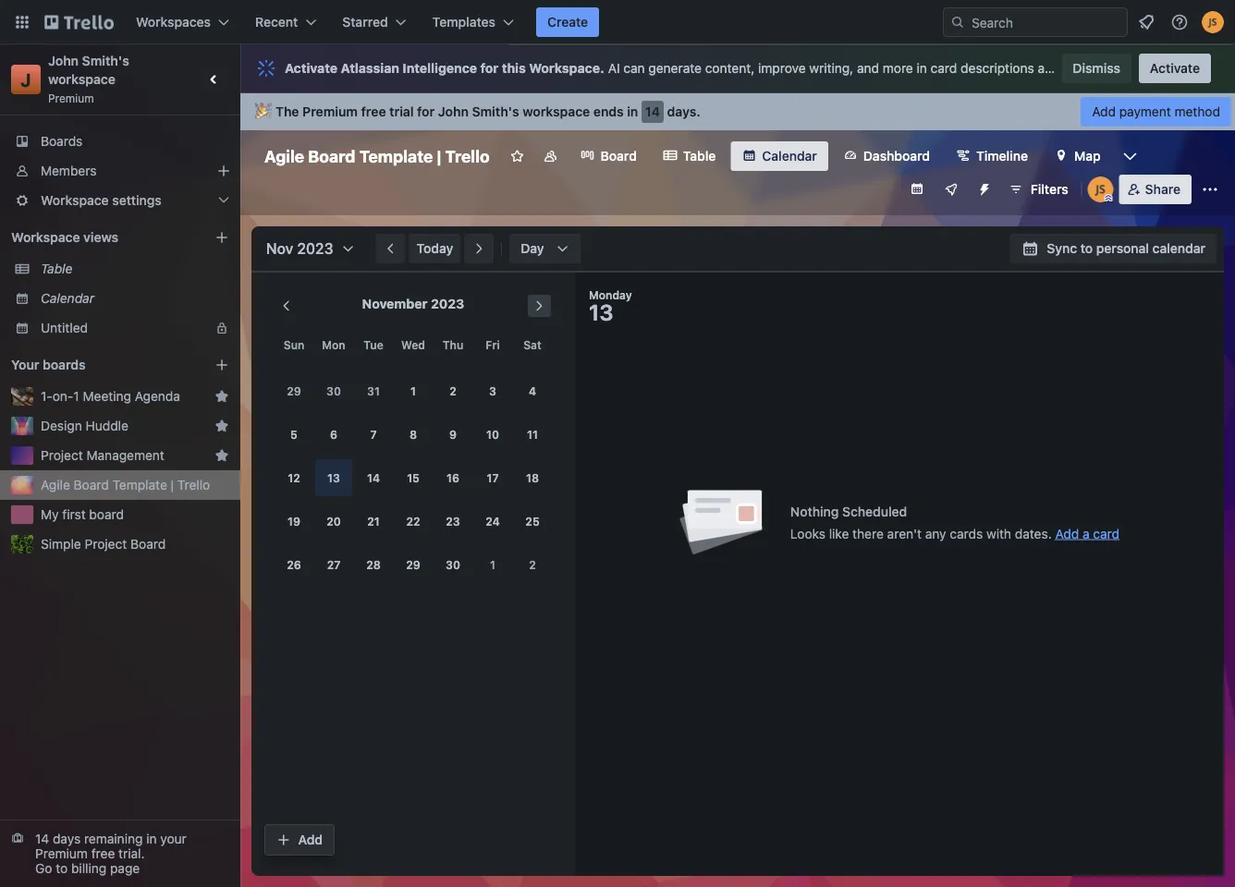 Task type: locate. For each thing, give the bounding box(es) containing it.
28 button
[[355, 546, 392, 583]]

workspace
[[41, 193, 109, 208], [11, 230, 80, 245]]

template up the my first board link
[[112, 477, 167, 493]]

31 button
[[355, 373, 392, 410]]

1 horizontal spatial 1 button
[[474, 546, 511, 583]]

day
[[521, 241, 544, 256]]

1 vertical spatial free
[[91, 846, 115, 862]]

templates button
[[421, 7, 525, 37]]

12 button
[[275, 459, 312, 496]]

for
[[480, 61, 499, 76], [417, 104, 435, 119]]

members
[[41, 163, 97, 178]]

1 vertical spatial starred icon image
[[214, 419, 229, 434]]

in inside "14 days remaining in your premium free trial. go to billing page"
[[146, 832, 157, 847]]

1 horizontal spatial to
[[1080, 241, 1093, 256]]

workspace down workspace.
[[523, 104, 590, 119]]

20 button
[[315, 503, 352, 540]]

template
[[359, 146, 433, 166], [112, 477, 167, 493]]

0 notifications image
[[1135, 11, 1157, 33]]

30 left '31'
[[326, 385, 341, 398]]

create button
[[536, 7, 599, 37]]

21
[[367, 515, 380, 528]]

activate link
[[1139, 54, 1211, 83]]

2 activate from the left
[[1150, 61, 1200, 76]]

banner
[[240, 93, 1235, 130]]

0 horizontal spatial activate
[[285, 61, 337, 76]]

1 right the 31 button at the top left of the page
[[410, 385, 416, 398]]

0 vertical spatial trello
[[445, 146, 490, 166]]

table down days.
[[683, 148, 716, 164]]

29 right the 28 button
[[406, 558, 420, 571]]

14 button
[[355, 459, 392, 496]]

john down 'activate atlassian intelligence for this workspace.'
[[438, 104, 469, 119]]

john smith (johnsmith38824343) image
[[1202, 11, 1224, 33]]

starred
[[342, 14, 388, 30]]

11 button
[[514, 416, 551, 453]]

create a view image
[[214, 230, 229, 245]]

29 button
[[275, 373, 312, 410], [395, 546, 432, 583]]

0 horizontal spatial add
[[298, 832, 323, 848]]

add for add
[[298, 832, 323, 848]]

1 horizontal spatial activate
[[1150, 61, 1200, 76]]

2 vertical spatial in
[[146, 832, 157, 847]]

0 horizontal spatial free
[[91, 846, 115, 862]]

agile board template | trello link
[[41, 476, 229, 495]]

sync to personal calendar button
[[1010, 234, 1217, 263]]

board inside text box
[[308, 146, 355, 166]]

starred icon image
[[214, 389, 229, 404], [214, 419, 229, 434], [214, 448, 229, 463]]

1 vertical spatial agile board template | trello
[[41, 477, 210, 493]]

filters
[[1031, 182, 1068, 197]]

1 horizontal spatial 30
[[446, 558, 460, 571]]

| up the my first board link
[[171, 477, 174, 493]]

john inside the john smith's workspace premium
[[48, 53, 79, 68]]

atlassian
[[341, 61, 399, 76]]

7 button
[[355, 416, 392, 453]]

simple project board
[[41, 537, 166, 552]]

1 inside button
[[73, 389, 79, 404]]

1 horizontal spatial smith's
[[472, 104, 519, 119]]

project down board
[[85, 537, 127, 552]]

0 horizontal spatial card
[[931, 61, 957, 76]]

2 button down the 25 button on the bottom left of the page
[[514, 546, 551, 583]]

1 horizontal spatial template
[[359, 146, 433, 166]]

2 horizontal spatial in
[[917, 61, 927, 76]]

calendar power-up image
[[909, 181, 924, 196]]

14 for 14 days remaining in your premium free trial. go to billing page
[[35, 832, 49, 847]]

1 horizontal spatial free
[[361, 104, 386, 119]]

0 horizontal spatial project
[[41, 448, 83, 463]]

0 vertical spatial 30
[[326, 385, 341, 398]]

1 vertical spatial |
[[171, 477, 174, 493]]

add inside button
[[298, 832, 323, 848]]

0 horizontal spatial agile board template | trello
[[41, 477, 210, 493]]

1 vertical spatial to
[[56, 861, 68, 876]]

1 vertical spatial table
[[41, 261, 73, 276]]

🎉
[[255, 104, 268, 119]]

ai
[[608, 61, 620, 76]]

agile down the
[[264, 146, 304, 166]]

calendar link
[[731, 141, 828, 171], [41, 289, 229, 308]]

0 horizontal spatial trello
[[177, 477, 210, 493]]

workspace left views
[[11, 230, 80, 245]]

project down design
[[41, 448, 83, 463]]

to right sync
[[1080, 241, 1093, 256]]

calendar link up untitled link
[[41, 289, 229, 308]]

trello up the my first board link
[[177, 477, 210, 493]]

agile board template | trello down the trial
[[264, 146, 490, 166]]

5 button
[[275, 416, 312, 453]]

1 vertical spatial calendar link
[[41, 289, 229, 308]]

0 vertical spatial template
[[359, 146, 433, 166]]

2 for the topmost 2 button
[[449, 385, 456, 398]]

template inside board name text box
[[359, 146, 433, 166]]

3 starred icon image from the top
[[214, 448, 229, 463]]

1 vertical spatial template
[[112, 477, 167, 493]]

1 horizontal spatial in
[[627, 104, 638, 119]]

1 horizontal spatial calendar link
[[731, 141, 828, 171]]

calendar up the untitled
[[41, 291, 94, 306]]

table link down views
[[41, 260, 229, 278]]

activate inside activate link
[[1150, 61, 1200, 76]]

automation image
[[970, 175, 995, 201]]

activate down open information menu icon
[[1150, 61, 1200, 76]]

2 button
[[434, 373, 471, 410], [514, 546, 551, 583]]

11
[[527, 428, 538, 441]]

26
[[287, 558, 301, 571]]

calendar link down improve
[[731, 141, 828, 171]]

generate
[[648, 61, 702, 76]]

1 horizontal spatial 13
[[589, 300, 613, 325]]

1 horizontal spatial add
[[1055, 526, 1079, 541]]

dismiss
[[1073, 61, 1120, 76]]

29 button right the 28 button
[[395, 546, 432, 583]]

0 horizontal spatial 30
[[326, 385, 341, 398]]

1 down 24
[[490, 558, 495, 571]]

1 activate from the left
[[285, 61, 337, 76]]

21 button
[[355, 503, 392, 540]]

premium inside "14 days remaining in your premium free trial. go to billing page"
[[35, 846, 88, 862]]

0 vertical spatial in
[[917, 61, 927, 76]]

add
[[1092, 104, 1116, 119], [1055, 526, 1079, 541], [298, 832, 323, 848]]

settings
[[112, 193, 162, 208]]

14 inside button
[[367, 471, 380, 484]]

1 vertical spatial project
[[85, 537, 127, 552]]

power ups image
[[944, 182, 958, 197]]

19
[[288, 515, 300, 528]]

activate right atlassian intelligence logo
[[285, 61, 337, 76]]

0 horizontal spatial smith's
[[82, 53, 129, 68]]

card right more
[[931, 61, 957, 76]]

1 horizontal spatial agile board template | trello
[[264, 146, 490, 166]]

0 horizontal spatial table link
[[41, 260, 229, 278]]

calendar down improve
[[762, 148, 817, 164]]

my first board
[[41, 507, 124, 522]]

smith's down this
[[472, 104, 519, 119]]

activate atlassian intelligence for this workspace.
[[285, 61, 604, 76]]

2 vertical spatial 14
[[35, 832, 49, 847]]

premium inside the john smith's workspace premium
[[48, 92, 94, 104]]

premium inside banner
[[302, 104, 358, 119]]

0 horizontal spatial template
[[112, 477, 167, 493]]

0 horizontal spatial and
[[857, 61, 879, 76]]

0 vertical spatial project
[[41, 448, 83, 463]]

for right the trial
[[417, 104, 435, 119]]

workspace down members at the top
[[41, 193, 109, 208]]

views
[[83, 230, 118, 245]]

19 button
[[275, 503, 312, 540]]

workspace for workspace settings
[[41, 193, 109, 208]]

with
[[986, 526, 1011, 541]]

14 left days.
[[645, 104, 660, 119]]

add inside nothing scheduled looks like there aren't any cards with dates. add a card
[[1055, 526, 1079, 541]]

1 vertical spatial in
[[627, 104, 638, 119]]

nothing
[[790, 504, 839, 519]]

Search field
[[943, 7, 1128, 37]]

2 button left 3
[[434, 373, 471, 410]]

agile inside board name text box
[[264, 146, 304, 166]]

1 vertical spatial 13
[[327, 471, 340, 484]]

0 horizontal spatial 2
[[449, 385, 456, 398]]

0 horizontal spatial for
[[417, 104, 435, 119]]

1 right 1-
[[73, 389, 79, 404]]

4
[[529, 385, 536, 398]]

1 vertical spatial trello
[[177, 477, 210, 493]]

john down back to home image
[[48, 53, 79, 68]]

1 horizontal spatial 14
[[367, 471, 380, 484]]

workspace inside popup button
[[41, 193, 109, 208]]

to right go
[[56, 861, 68, 876]]

30 button down 23 button
[[434, 546, 471, 583]]

timeline
[[976, 148, 1028, 164]]

for left this
[[480, 61, 499, 76]]

go
[[35, 861, 52, 876]]

28
[[366, 558, 381, 571]]

activate for activate atlassian intelligence for this workspace.
[[285, 61, 337, 76]]

can
[[623, 61, 645, 76]]

show menu image
[[1201, 180, 1219, 199]]

0 horizontal spatial 1
[[73, 389, 79, 404]]

1 vertical spatial smith's
[[472, 104, 519, 119]]

workspaces
[[136, 14, 211, 30]]

1 vertical spatial add
[[1055, 526, 1079, 541]]

9 button
[[434, 416, 471, 453]]

payment
[[1119, 104, 1171, 119]]

14 left days
[[35, 832, 49, 847]]

1 horizontal spatial table link
[[652, 141, 727, 171]]

2 down the 25 button on the bottom left of the page
[[529, 558, 536, 571]]

29 button up 5 button
[[275, 373, 312, 410]]

0 vertical spatial workspace
[[41, 193, 109, 208]]

24
[[486, 515, 500, 528]]

0 vertical spatial 13
[[589, 300, 613, 325]]

board
[[308, 146, 355, 166], [601, 148, 637, 164], [74, 477, 109, 493], [130, 537, 166, 552]]

november
[[362, 296, 428, 312]]

0 horizontal spatial to
[[56, 861, 68, 876]]

26 button
[[275, 546, 312, 583]]

project management
[[41, 448, 164, 463]]

2 left 3
[[449, 385, 456, 398]]

in left your in the left bottom of the page
[[146, 832, 157, 847]]

2 and from the left
[[1038, 61, 1060, 76]]

sync to personal calendar
[[1047, 241, 1205, 256]]

1 horizontal spatial john
[[438, 104, 469, 119]]

and left more
[[857, 61, 879, 76]]

0 horizontal spatial in
[[146, 832, 157, 847]]

0 horizontal spatial 29 button
[[275, 373, 312, 410]]

content,
[[705, 61, 755, 76]]

29 for the left 29 button
[[287, 385, 301, 398]]

table link down days.
[[652, 141, 727, 171]]

1 horizontal spatial and
[[1038, 61, 1060, 76]]

and left dismiss
[[1038, 61, 1060, 76]]

2 horizontal spatial add
[[1092, 104, 1116, 119]]

1 horizontal spatial 2
[[529, 558, 536, 571]]

1 vertical spatial workspace
[[11, 230, 80, 245]]

1 vertical spatial card
[[1093, 526, 1120, 541]]

agile board template | trello down project management 'button'
[[41, 477, 210, 493]]

back to home image
[[44, 7, 114, 37]]

agile board template | trello
[[264, 146, 490, 166], [41, 477, 210, 493]]

customize views image
[[1121, 147, 1139, 165]]

workspace navigation collapse icon image
[[202, 67, 227, 92]]

0 vertical spatial 1 button
[[395, 373, 432, 410]]

0 horizontal spatial 14
[[35, 832, 49, 847]]

john smith (johnsmith38824343) image
[[1088, 177, 1114, 202]]

sun
[[284, 338, 304, 351]]

13 inside monday 13
[[589, 300, 613, 325]]

a
[[1083, 526, 1090, 541]]

0 vertical spatial table
[[683, 148, 716, 164]]

1 horizontal spatial project
[[85, 537, 127, 552]]

card
[[931, 61, 957, 76], [1093, 526, 1120, 541]]

6
[[330, 428, 337, 441]]

1 vertical spatial agile
[[41, 477, 70, 493]]

starred icon image for 1-on-1 meeting agenda
[[214, 389, 229, 404]]

14
[[645, 104, 660, 119], [367, 471, 380, 484], [35, 832, 49, 847]]

descriptions
[[961, 61, 1034, 76]]

agile up my
[[41, 477, 70, 493]]

30 down 23 button
[[446, 558, 460, 571]]

|
[[437, 146, 441, 166], [171, 477, 174, 493]]

0 vertical spatial workspace
[[48, 72, 116, 87]]

0 horizontal spatial 2 button
[[434, 373, 471, 410]]

0 horizontal spatial workspace
[[48, 72, 116, 87]]

1 vertical spatial 14
[[367, 471, 380, 484]]

simple
[[41, 537, 81, 552]]

4 button
[[514, 373, 551, 410]]

more
[[883, 61, 913, 76]]

timeline link
[[945, 141, 1039, 171]]

25
[[525, 515, 540, 528]]

1 horizontal spatial agile
[[264, 146, 304, 166]]

my
[[41, 507, 59, 522]]

22 button
[[395, 503, 432, 540]]

smith's down back to home image
[[82, 53, 129, 68]]

days.
[[667, 104, 700, 119]]

1 button right the 31 button at the top left of the page
[[395, 373, 432, 410]]

0 vertical spatial starred icon image
[[214, 389, 229, 404]]

in right more
[[917, 61, 927, 76]]

card right a
[[1093, 526, 1120, 541]]

1 button down 24 button
[[474, 546, 511, 583]]

dismiss button
[[1062, 54, 1131, 83]]

workspace for workspace views
[[11, 230, 80, 245]]

share
[[1145, 182, 1181, 197]]

1 horizontal spatial 29 button
[[395, 546, 432, 583]]

1 starred icon image from the top
[[214, 389, 229, 404]]

workspace right j link
[[48, 72, 116, 87]]

no cards image
[[679, 490, 763, 555]]

1 horizontal spatial 2 button
[[514, 546, 551, 583]]

1 horizontal spatial |
[[437, 146, 441, 166]]

1 vertical spatial 1 button
[[474, 546, 511, 583]]

30 button left '31'
[[315, 373, 352, 410]]

1 vertical spatial 30
[[446, 558, 460, 571]]

workspace inside the john smith's workspace premium
[[48, 72, 116, 87]]

30 for the rightmost 30 button
[[446, 558, 460, 571]]

intelligence
[[402, 61, 477, 76]]

14 left 15
[[367, 471, 380, 484]]

in right ends
[[627, 104, 638, 119]]

2 starred icon image from the top
[[214, 419, 229, 434]]

14 inside "14 days remaining in your premium free trial. go to billing page"
[[35, 832, 49, 847]]

0 horizontal spatial |
[[171, 477, 174, 493]]

in
[[917, 61, 927, 76], [627, 104, 638, 119], [146, 832, 157, 847]]

activate for activate
[[1150, 61, 1200, 76]]

to inside "14 days remaining in your premium free trial. go to billing page"
[[56, 861, 68, 876]]

j link
[[11, 65, 41, 94]]

| down 🎉 the premium free trial for john smith's workspace ends in 14 days.
[[437, 146, 441, 166]]

project inside project management 'button'
[[41, 448, 83, 463]]

0 vertical spatial 29 button
[[275, 373, 312, 410]]

table link
[[652, 141, 727, 171], [41, 260, 229, 278]]

0 vertical spatial |
[[437, 146, 441, 166]]

template down the trial
[[359, 146, 433, 166]]

2 for bottom 2 button
[[529, 558, 536, 571]]

trello down 🎉 the premium free trial for john smith's workspace ends in 14 days.
[[445, 146, 490, 166]]

0 horizontal spatial 29
[[287, 385, 301, 398]]

0 vertical spatial 29
[[287, 385, 301, 398]]

table down workspace views
[[41, 261, 73, 276]]

and
[[857, 61, 879, 76], [1038, 61, 1060, 76]]

8 button
[[395, 416, 432, 453]]

0 horizontal spatial 13
[[327, 471, 340, 484]]

29 up 5 button
[[287, 385, 301, 398]]

0 vertical spatial card
[[931, 61, 957, 76]]



Task type: describe. For each thing, give the bounding box(es) containing it.
0 vertical spatial calendar link
[[731, 141, 828, 171]]

banner containing 🎉
[[240, 93, 1235, 130]]

map link
[[1043, 141, 1112, 171]]

1-on-1 meeting agenda
[[41, 389, 180, 404]]

templates
[[432, 14, 496, 30]]

16 button
[[434, 459, 471, 496]]

untitled
[[41, 320, 88, 336]]

billing
[[71, 861, 106, 876]]

0 horizontal spatial agile
[[41, 477, 70, 493]]

27
[[327, 558, 340, 571]]

on-
[[53, 389, 73, 404]]

1 horizontal spatial table
[[683, 148, 716, 164]]

5
[[290, 428, 298, 441]]

fri
[[486, 338, 500, 351]]

0 horizontal spatial 30 button
[[315, 373, 352, 410]]

trello inside board name text box
[[445, 146, 490, 166]]

management
[[86, 448, 164, 463]]

29 for bottom 29 button
[[406, 558, 420, 571]]

add board image
[[214, 358, 229, 373]]

23 button
[[434, 503, 471, 540]]

1 horizontal spatial 1
[[410, 385, 416, 398]]

15 button
[[395, 459, 432, 496]]

design
[[41, 418, 82, 434]]

search image
[[950, 15, 965, 30]]

ends
[[593, 104, 624, 119]]

your
[[160, 832, 187, 847]]

1 and from the left
[[857, 61, 879, 76]]

workspace.
[[529, 61, 604, 76]]

1 vertical spatial for
[[417, 104, 435, 119]]

personal
[[1096, 241, 1149, 256]]

starred icon image for project management
[[214, 448, 229, 463]]

1 vertical spatial workspace
[[523, 104, 590, 119]]

12
[[288, 471, 300, 484]]

wed
[[401, 338, 425, 351]]

1 horizontal spatial 30 button
[[434, 546, 471, 583]]

starred icon image for design huddle
[[214, 419, 229, 434]]

workspace settings button
[[0, 186, 240, 215]]

switch to… image
[[13, 13, 31, 31]]

1 vertical spatial calendar
[[41, 291, 94, 306]]

your
[[11, 357, 39, 373]]

recent button
[[244, 7, 328, 37]]

project management button
[[41, 447, 207, 465]]

dates.
[[1015, 526, 1052, 541]]

trial
[[389, 104, 414, 119]]

6 button
[[315, 416, 352, 453]]

15
[[407, 471, 420, 484]]

any
[[925, 526, 946, 541]]

monday 13
[[589, 288, 632, 325]]

tue
[[364, 338, 383, 351]]

day button
[[510, 234, 581, 263]]

2 horizontal spatial 1
[[490, 558, 495, 571]]

7
[[370, 428, 377, 441]]

today
[[417, 241, 453, 256]]

to inside sync to personal calendar button
[[1080, 241, 1093, 256]]

18
[[526, 471, 539, 484]]

improve
[[758, 61, 806, 76]]

add for add payment method
[[1092, 104, 1116, 119]]

john smith's workspace link
[[48, 53, 133, 87]]

sync
[[1047, 241, 1077, 256]]

the
[[275, 104, 299, 119]]

0 vertical spatial free
[[361, 104, 386, 119]]

22
[[406, 515, 420, 528]]

smith's inside the john smith's workspace premium
[[82, 53, 129, 68]]

0 horizontal spatial table
[[41, 261, 73, 276]]

add payment method
[[1092, 104, 1220, 119]]

| inside board name text box
[[437, 146, 441, 166]]

open information menu image
[[1170, 13, 1189, 31]]

13 inside button
[[327, 471, 340, 484]]

share button
[[1119, 175, 1192, 204]]

monday
[[589, 288, 632, 301]]

this member is an admin of this board. image
[[1104, 194, 1113, 202]]

0 vertical spatial for
[[480, 61, 499, 76]]

agile board template | trello inside board name text box
[[264, 146, 490, 166]]

Board name text field
[[255, 141, 499, 171]]

23
[[446, 515, 460, 528]]

calendar
[[1152, 241, 1205, 256]]

🎉 the premium free trial for john smith's workspace ends in 14 days.
[[255, 104, 700, 119]]

star or unstar board image
[[510, 149, 525, 164]]

there
[[852, 526, 884, 541]]

30 for the left 30 button
[[326, 385, 341, 398]]

simple project board link
[[41, 535, 229, 554]]

0 horizontal spatial calendar link
[[41, 289, 229, 308]]

25 button
[[514, 503, 551, 540]]

primary element
[[0, 0, 1235, 44]]

1 vertical spatial 29 button
[[395, 546, 432, 583]]

method
[[1175, 104, 1220, 119]]

3
[[489, 385, 496, 398]]

1 vertical spatial 2 button
[[514, 546, 551, 583]]

27 button
[[315, 546, 352, 583]]

free inside "14 days remaining in your premium free trial. go to billing page"
[[91, 846, 115, 862]]

atlassian intelligence logo image
[[255, 57, 277, 80]]

workspace visible image
[[543, 149, 558, 164]]

13 button
[[315, 459, 352, 496]]

members link
[[0, 156, 240, 186]]

2 horizontal spatial 14
[[645, 104, 660, 119]]

31
[[367, 385, 380, 398]]

0 vertical spatial calendar
[[762, 148, 817, 164]]

17
[[487, 471, 499, 484]]

this
[[502, 61, 526, 76]]

0 vertical spatial 2 button
[[434, 373, 471, 410]]

14 for 14
[[367, 471, 380, 484]]

smith's inside banner
[[472, 104, 519, 119]]

board
[[89, 507, 124, 522]]

boards
[[43, 357, 86, 373]]

workspaces button
[[125, 7, 240, 37]]

like
[[829, 526, 849, 541]]

confetti image
[[255, 104, 268, 119]]

sat
[[523, 338, 541, 351]]

remaining
[[84, 832, 143, 847]]

0 vertical spatial table link
[[652, 141, 727, 171]]

your boards with 6 items element
[[11, 354, 187, 376]]

17 button
[[474, 459, 511, 496]]

16
[[447, 471, 459, 484]]

project inside simple project board link
[[85, 537, 127, 552]]

add a card button
[[1055, 526, 1120, 541]]

18 button
[[514, 459, 551, 496]]

3 button
[[474, 373, 511, 410]]

card inside nothing scheduled looks like there aren't any cards with dates. add a card
[[1093, 526, 1120, 541]]

1 vertical spatial table link
[[41, 260, 229, 278]]

starred button
[[331, 7, 418, 37]]

1-
[[41, 389, 53, 404]]

your boards
[[11, 357, 86, 373]]

1 vertical spatial john
[[438, 104, 469, 119]]

0 horizontal spatial 1 button
[[395, 373, 432, 410]]

dashboard link
[[832, 141, 941, 171]]

1-on-1 meeting agenda button
[[41, 387, 207, 406]]

thu
[[443, 338, 463, 351]]

aren't
[[887, 526, 922, 541]]



Task type: vqa. For each thing, say whether or not it's contained in the screenshot.


